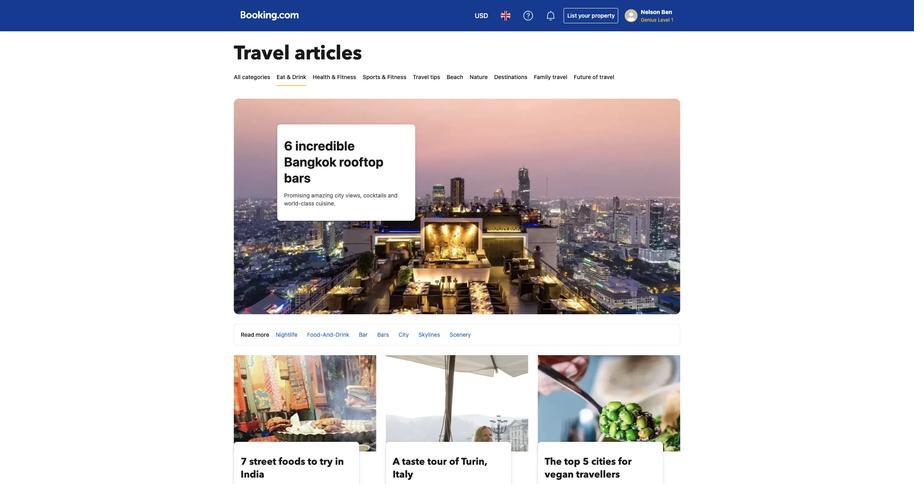Task type: describe. For each thing, give the bounding box(es) containing it.
read
[[241, 332, 254, 339]]

amazing
[[311, 192, 333, 199]]

family
[[534, 74, 551, 80]]

class
[[301, 200, 314, 207]]

and
[[388, 192, 398, 199]]

travel for travel articles
[[234, 40, 290, 67]]

nightlife
[[276, 332, 297, 339]]

ben
[[661, 9, 672, 15]]

vegan
[[545, 469, 574, 482]]

world-
[[284, 200, 301, 207]]

health & fitness link
[[313, 69, 356, 85]]

5
[[583, 456, 589, 469]]

nature link
[[470, 69, 488, 85]]

promising
[[284, 192, 310, 199]]

7 street foods to try in india
[[241, 456, 344, 482]]

booking.com online hotel reservations image
[[241, 11, 299, 21]]

sports
[[363, 74, 380, 80]]

travel tips
[[413, 74, 440, 80]]

property
[[592, 12, 615, 19]]

food-
[[307, 332, 323, 339]]

bangkok
[[284, 154, 336, 170]]

taste
[[402, 456, 425, 469]]

list your property
[[567, 12, 615, 19]]

cities
[[591, 456, 616, 469]]

beach link
[[447, 69, 463, 85]]

nightlife link
[[276, 332, 297, 339]]

health & fitness
[[313, 74, 356, 80]]

and-
[[323, 332, 336, 339]]

your
[[578, 12, 590, 19]]

bars inside 6 incredible bangkok rooftop bars
[[284, 170, 311, 186]]

6
[[284, 138, 293, 154]]

all
[[234, 74, 241, 80]]

2 travel from the left
[[599, 74, 614, 80]]

a taste tour of turin, italy
[[393, 456, 487, 482]]

beach
[[447, 74, 463, 80]]

all categories link
[[234, 69, 270, 85]]

tour
[[427, 456, 447, 469]]

india
[[241, 469, 264, 482]]

family travel
[[534, 74, 567, 80]]

7 street foods to try in india link
[[241, 456, 352, 482]]

city inside promising amazing city views, cocktails and world-class cuisine.
[[335, 192, 344, 199]]

italy
[[393, 469, 413, 482]]

& for sports
[[382, 74, 386, 80]]

destinations
[[494, 74, 527, 80]]

nelson
[[641, 9, 660, 15]]

food-and-drink link
[[307, 332, 349, 339]]

sports & fitness link
[[363, 69, 406, 85]]

read more
[[241, 332, 269, 339]]

family travel link
[[534, 69, 567, 85]]

scenery link
[[450, 332, 471, 339]]

promising amazing city views, cocktails and world-class cuisine.
[[284, 192, 398, 207]]

all categories
[[234, 74, 270, 80]]

travellers
[[576, 469, 620, 482]]

tips
[[430, 74, 440, 80]]

1 vertical spatial bars
[[377, 332, 389, 339]]

nature
[[470, 74, 488, 80]]



Task type: locate. For each thing, give the bounding box(es) containing it.
1 horizontal spatial travel
[[599, 74, 614, 80]]

for
[[618, 456, 632, 469]]

6 incredible bangkok rooftop bars link
[[284, 138, 384, 186]]

articles
[[295, 40, 362, 67]]

fitness left sports
[[337, 74, 356, 80]]

travel articles
[[234, 40, 362, 67]]

fitness for sports & fitness
[[387, 74, 406, 80]]

foods
[[279, 456, 305, 469]]

usd
[[475, 12, 488, 20]]

genius
[[641, 17, 657, 23]]

travel
[[552, 74, 567, 80], [599, 74, 614, 80]]

views,
[[346, 192, 362, 199]]

0 vertical spatial of
[[592, 74, 598, 80]]

1 horizontal spatial travel
[[413, 74, 429, 80]]

1 horizontal spatial &
[[332, 74, 336, 80]]

city link
[[399, 332, 409, 339]]

top
[[564, 456, 580, 469]]

city
[[335, 192, 344, 199], [399, 332, 409, 339]]

2 fitness from the left
[[387, 74, 406, 80]]

future
[[574, 74, 591, 80]]

the top 5 cities for vegan travellers link
[[545, 456, 656, 482]]

more
[[256, 332, 269, 339]]

fitness
[[337, 74, 356, 80], [387, 74, 406, 80]]

7
[[241, 456, 247, 469]]

travel up categories
[[234, 40, 290, 67]]

1 horizontal spatial city
[[399, 332, 409, 339]]

food-and-drink
[[307, 332, 349, 339]]

categories
[[242, 74, 270, 80]]

of
[[592, 74, 598, 80], [449, 456, 459, 469]]

& for health
[[332, 74, 336, 80]]

travel
[[234, 40, 290, 67], [413, 74, 429, 80]]

2 horizontal spatial &
[[382, 74, 386, 80]]

to
[[308, 456, 317, 469]]

rooftop
[[339, 154, 384, 170]]

of inside "a taste tour of turin, italy"
[[449, 456, 459, 469]]

skylines link
[[419, 332, 440, 339]]

1 horizontal spatial of
[[592, 74, 598, 80]]

bars right bar
[[377, 332, 389, 339]]

1 vertical spatial travel
[[413, 74, 429, 80]]

list
[[567, 12, 577, 19]]

1 horizontal spatial bars
[[377, 332, 389, 339]]

0 horizontal spatial travel
[[552, 74, 567, 80]]

fitness inside sports & fitness link
[[387, 74, 406, 80]]

fitness right sports
[[387, 74, 406, 80]]

0 horizontal spatial city
[[335, 192, 344, 199]]

the
[[545, 456, 562, 469]]

0 vertical spatial travel
[[234, 40, 290, 67]]

fitness inside health & fitness link
[[337, 74, 356, 80]]

in
[[335, 456, 344, 469]]

3 & from the left
[[382, 74, 386, 80]]

& right eat
[[287, 74, 291, 80]]

scenery
[[450, 332, 471, 339]]

list your property link
[[564, 8, 618, 23]]

1 travel from the left
[[552, 74, 567, 80]]

skylines
[[419, 332, 440, 339]]

health
[[313, 74, 330, 80]]

1
[[671, 17, 673, 23]]

0 horizontal spatial travel
[[234, 40, 290, 67]]

of right future
[[592, 74, 598, 80]]

6 incredible bangkok rooftop bars
[[284, 138, 384, 186]]

bar link
[[359, 332, 368, 339]]

sports & fitness
[[363, 74, 406, 80]]

travel for travel tips
[[413, 74, 429, 80]]

of right tour
[[449, 456, 459, 469]]

travel tips link
[[413, 69, 440, 85]]

nelson ben genius level 1
[[641, 9, 673, 23]]

travel right future
[[599, 74, 614, 80]]

incredible
[[295, 138, 355, 154]]

a
[[393, 456, 400, 469]]

cuisine.
[[316, 200, 336, 207]]

travel right family
[[552, 74, 567, 80]]

fitness for health & fitness
[[337, 74, 356, 80]]

eat
[[277, 74, 285, 80]]

try
[[320, 456, 333, 469]]

travel left tips on the top left of page
[[413, 74, 429, 80]]

eat & drink link
[[277, 69, 306, 85]]

bar
[[359, 332, 368, 339]]

drink
[[336, 332, 349, 339]]

the top 5 cities for vegan travellers
[[545, 456, 632, 482]]

0 vertical spatial bars
[[284, 170, 311, 186]]

eat & drink
[[277, 74, 306, 80]]

0 horizontal spatial of
[[449, 456, 459, 469]]

1 horizontal spatial fitness
[[387, 74, 406, 80]]

0 horizontal spatial bars
[[284, 170, 311, 186]]

& right "health"
[[332, 74, 336, 80]]

destinations link
[[494, 69, 527, 85]]

street
[[249, 456, 276, 469]]

1 vertical spatial of
[[449, 456, 459, 469]]

cocktails
[[363, 192, 386, 199]]

1 & from the left
[[287, 74, 291, 80]]

1 vertical spatial city
[[399, 332, 409, 339]]

usd button
[[470, 6, 493, 25]]

future of travel link
[[574, 69, 614, 85]]

& for eat
[[287, 74, 291, 80]]

drink
[[292, 74, 306, 80]]

0 horizontal spatial &
[[287, 74, 291, 80]]

0 horizontal spatial fitness
[[337, 74, 356, 80]]

city right bars link
[[399, 332, 409, 339]]

future of travel
[[574, 74, 614, 80]]

0 vertical spatial city
[[335, 192, 344, 199]]

&
[[287, 74, 291, 80], [332, 74, 336, 80], [382, 74, 386, 80]]

1 fitness from the left
[[337, 74, 356, 80]]

city left views,
[[335, 192, 344, 199]]

bars link
[[377, 332, 389, 339]]

travel inside "link"
[[552, 74, 567, 80]]

bars
[[284, 170, 311, 186], [377, 332, 389, 339]]

2 & from the left
[[332, 74, 336, 80]]

bars up promising
[[284, 170, 311, 186]]

a taste tour of turin, italy link
[[393, 456, 504, 482]]

& right sports
[[382, 74, 386, 80]]

level
[[658, 17, 670, 23]]

turin,
[[461, 456, 487, 469]]



Task type: vqa. For each thing, say whether or not it's contained in the screenshot.
2,571
no



